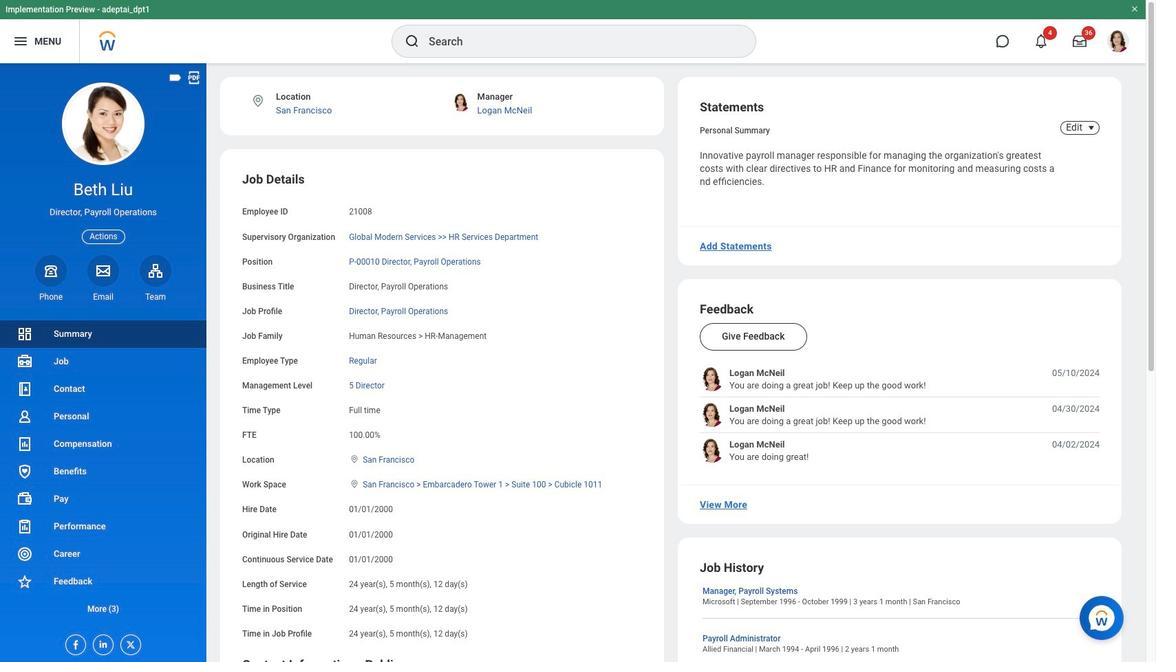 Task type: describe. For each thing, give the bounding box(es) containing it.
personal summary element
[[700, 123, 770, 136]]

1 horizontal spatial location image
[[349, 455, 360, 465]]

search image
[[404, 33, 421, 50]]

career image
[[17, 546, 33, 563]]

tag image
[[168, 70, 183, 85]]

personal image
[[17, 409, 33, 425]]

job image
[[17, 354, 33, 370]]

linkedin image
[[94, 636, 109, 650]]

justify image
[[12, 33, 29, 50]]

compensation image
[[17, 436, 33, 453]]

0 horizontal spatial list
[[0, 321, 206, 624]]

navigation pane region
[[0, 63, 206, 663]]

2 employee's photo (logan mcneil) image from the top
[[700, 404, 724, 428]]

location image
[[349, 480, 360, 490]]

pay image
[[17, 491, 33, 508]]

Search Workday  search field
[[429, 26, 727, 56]]



Task type: vqa. For each thing, say whether or not it's contained in the screenshot.
benefits 'Icon'
yes



Task type: locate. For each thing, give the bounding box(es) containing it.
view printable version (pdf) image
[[187, 70, 202, 85]]

phone beth liu element
[[35, 292, 67, 303]]

inbox large image
[[1073, 34, 1087, 48]]

1 vertical spatial location image
[[349, 455, 360, 465]]

list
[[0, 321, 206, 624], [700, 368, 1100, 463]]

caret down image
[[1083, 123, 1100, 134]]

phone image
[[41, 263, 61, 279]]

performance image
[[17, 519, 33, 535]]

feedback image
[[17, 574, 33, 590]]

1 horizontal spatial list
[[700, 368, 1100, 463]]

x image
[[121, 636, 136, 651]]

view team image
[[147, 263, 164, 279]]

close environment banner image
[[1131, 5, 1139, 13]]

1 vertical spatial employee's photo (logan mcneil) image
[[700, 404, 724, 428]]

facebook image
[[66, 636, 81, 651]]

mail image
[[95, 263, 111, 279]]

banner
[[0, 0, 1146, 63]]

group
[[242, 172, 642, 641]]

profile logan mcneil image
[[1107, 30, 1129, 55]]

3 employee's photo (logan mcneil) image from the top
[[700, 439, 724, 463]]

benefits image
[[17, 464, 33, 480]]

notifications large image
[[1034, 34, 1048, 48]]

team beth liu element
[[140, 292, 171, 303]]

location image
[[251, 94, 266, 109], [349, 455, 360, 465]]

2 vertical spatial employee's photo (logan mcneil) image
[[700, 439, 724, 463]]

full time element
[[349, 403, 380, 416]]

employee's photo (logan mcneil) image
[[700, 368, 724, 392], [700, 404, 724, 428], [700, 439, 724, 463]]

0 horizontal spatial location image
[[251, 94, 266, 109]]

email beth liu element
[[87, 292, 119, 303]]

summary image
[[17, 326, 33, 343]]

contact image
[[17, 381, 33, 398]]

1 employee's photo (logan mcneil) image from the top
[[700, 368, 724, 392]]

0 vertical spatial location image
[[251, 94, 266, 109]]

0 vertical spatial employee's photo (logan mcneil) image
[[700, 368, 724, 392]]



